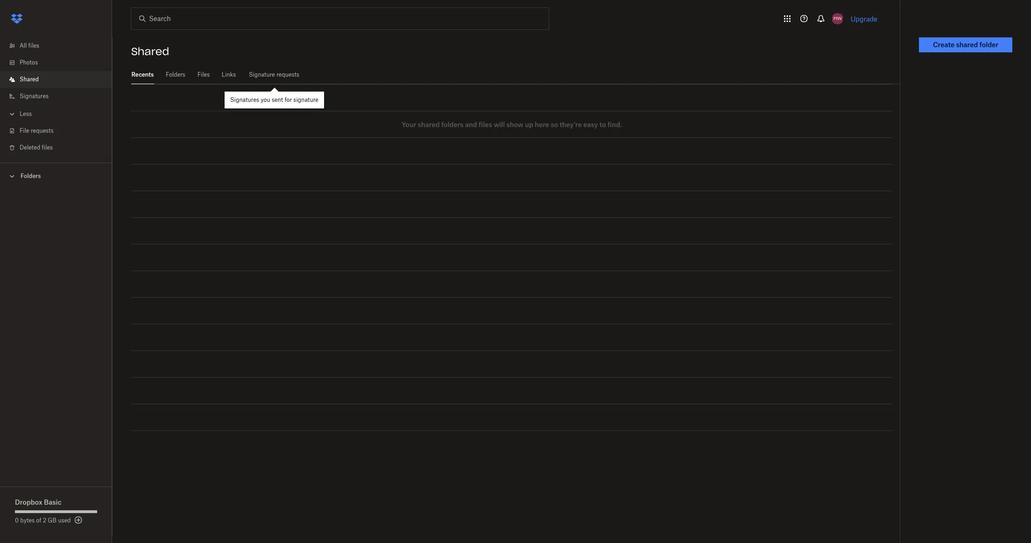 Task type: describe. For each thing, give the bounding box(es) containing it.
all
[[20, 42, 27, 49]]

signatures you sent for signature
[[230, 96, 319, 103]]

basic
[[44, 498, 62, 506]]

for
[[285, 96, 292, 103]]

deleted
[[20, 144, 40, 151]]

list containing all files
[[0, 32, 112, 163]]

dropbox image
[[7, 9, 26, 28]]

file requests link
[[7, 122, 112, 139]]

to
[[600, 120, 606, 128]]

all files link
[[7, 37, 112, 54]]

deleted files link
[[7, 139, 112, 156]]

dropbox basic
[[15, 498, 62, 506]]

photos link
[[7, 54, 112, 71]]

easy
[[584, 120, 598, 128]]

here
[[535, 120, 550, 128]]

so
[[551, 120, 559, 128]]

upgrade
[[851, 15, 878, 23]]

signatures for signatures you sent for signature
[[230, 96, 259, 103]]

will
[[494, 120, 505, 128]]

2
[[43, 517, 46, 524]]

all files
[[20, 42, 39, 49]]

upgrade link
[[851, 15, 878, 23]]

photos
[[20, 59, 38, 66]]

files for all files
[[28, 42, 39, 49]]

signature
[[294, 96, 319, 103]]

shared for create
[[957, 41, 979, 49]]

less
[[20, 110, 32, 117]]

create shared folder button
[[920, 37, 1013, 52]]

and
[[465, 120, 477, 128]]

file requests
[[20, 127, 54, 134]]

0 bytes of 2 gb used
[[15, 517, 71, 524]]

files
[[198, 71, 210, 78]]

your shared folders and files will show up here so they're easy to find.
[[402, 120, 622, 128]]

tab list containing recents
[[131, 65, 901, 84]]

deleted files
[[20, 144, 53, 151]]

folders link
[[165, 65, 186, 83]]

signature requests
[[249, 71, 300, 78]]

get more space image
[[73, 515, 84, 526]]

signatures link
[[7, 88, 112, 105]]

find.
[[608, 120, 622, 128]]

shared inside list item
[[20, 76, 39, 83]]

files for deleted files
[[42, 144, 53, 151]]

signature
[[249, 71, 275, 78]]



Task type: vqa. For each thing, say whether or not it's contained in the screenshot.
list
yes



Task type: locate. For each thing, give the bounding box(es) containing it.
mw
[[834, 15, 842, 21]]

files link
[[197, 65, 210, 83]]

shared
[[957, 41, 979, 49], [418, 120, 440, 128]]

dropbox
[[15, 498, 42, 506]]

shared left folder
[[957, 41, 979, 49]]

shared
[[131, 45, 169, 58], [20, 76, 39, 83]]

they're
[[560, 120, 582, 128]]

recents
[[132, 71, 154, 78]]

1 horizontal spatial files
[[42, 144, 53, 151]]

shared for your
[[418, 120, 440, 128]]

signatures up less
[[20, 93, 49, 100]]

0 vertical spatial shared
[[957, 41, 979, 49]]

folders button
[[0, 169, 112, 183]]

shared up the 'recents' link
[[131, 45, 169, 58]]

signatures left you
[[230, 96, 259, 103]]

of
[[36, 517, 41, 524]]

1 horizontal spatial requests
[[277, 71, 300, 78]]

0 horizontal spatial files
[[28, 42, 39, 49]]

0 horizontal spatial shared
[[20, 76, 39, 83]]

requests right file
[[31, 127, 54, 134]]

requests up for
[[277, 71, 300, 78]]

create
[[934, 41, 955, 49]]

1 horizontal spatial signatures
[[230, 96, 259, 103]]

shared list item
[[0, 71, 112, 88]]

1 vertical spatial folders
[[21, 172, 41, 179]]

shared inside 'button'
[[957, 41, 979, 49]]

1 horizontal spatial shared
[[957, 41, 979, 49]]

create shared folder
[[934, 41, 999, 49]]

shared right your
[[418, 120, 440, 128]]

mw button
[[831, 11, 846, 26]]

bytes
[[20, 517, 35, 524]]

files left will
[[479, 120, 492, 128]]

signatures
[[20, 93, 49, 100], [230, 96, 259, 103]]

folders inside tab list
[[166, 71, 185, 78]]

1 vertical spatial shared
[[20, 76, 39, 83]]

files right all
[[28, 42, 39, 49]]

folders
[[442, 120, 464, 128]]

sent
[[272, 96, 283, 103]]

you
[[261, 96, 270, 103]]

tab list
[[131, 65, 901, 84]]

1 vertical spatial files
[[479, 120, 492, 128]]

less image
[[7, 109, 17, 119]]

list
[[0, 32, 112, 163]]

folders left the files
[[166, 71, 185, 78]]

folders
[[166, 71, 185, 78], [21, 172, 41, 179]]

files right deleted
[[42, 144, 53, 151]]

0 horizontal spatial folders
[[21, 172, 41, 179]]

links link
[[222, 65, 236, 83]]

file
[[20, 127, 29, 134]]

folders inside button
[[21, 172, 41, 179]]

requests for file requests
[[31, 127, 54, 134]]

requests for signature requests
[[277, 71, 300, 78]]

0 horizontal spatial requests
[[31, 127, 54, 134]]

shared down photos
[[20, 76, 39, 83]]

2 vertical spatial files
[[42, 144, 53, 151]]

folders down deleted
[[21, 172, 41, 179]]

your
[[402, 120, 417, 128]]

0 horizontal spatial shared
[[418, 120, 440, 128]]

0 vertical spatial shared
[[131, 45, 169, 58]]

used
[[58, 517, 71, 524]]

0 vertical spatial folders
[[166, 71, 185, 78]]

files
[[28, 42, 39, 49], [479, 120, 492, 128], [42, 144, 53, 151]]

2 horizontal spatial files
[[479, 120, 492, 128]]

recents link
[[131, 65, 154, 83]]

requests
[[277, 71, 300, 78], [31, 127, 54, 134]]

0 horizontal spatial signatures
[[20, 93, 49, 100]]

gb
[[48, 517, 57, 524]]

folder
[[980, 41, 999, 49]]

shared link
[[7, 71, 112, 88]]

0 vertical spatial requests
[[277, 71, 300, 78]]

0 vertical spatial files
[[28, 42, 39, 49]]

show
[[507, 120, 524, 128]]

1 horizontal spatial folders
[[166, 71, 185, 78]]

signatures for signatures
[[20, 93, 49, 100]]

requests inside tab list
[[277, 71, 300, 78]]

1 vertical spatial requests
[[31, 127, 54, 134]]

up
[[525, 120, 534, 128]]

0
[[15, 517, 19, 524]]

signature requests link
[[248, 65, 301, 83]]

1 vertical spatial shared
[[418, 120, 440, 128]]

links
[[222, 71, 236, 78]]

1 horizontal spatial shared
[[131, 45, 169, 58]]

Search text field
[[149, 14, 530, 24]]



